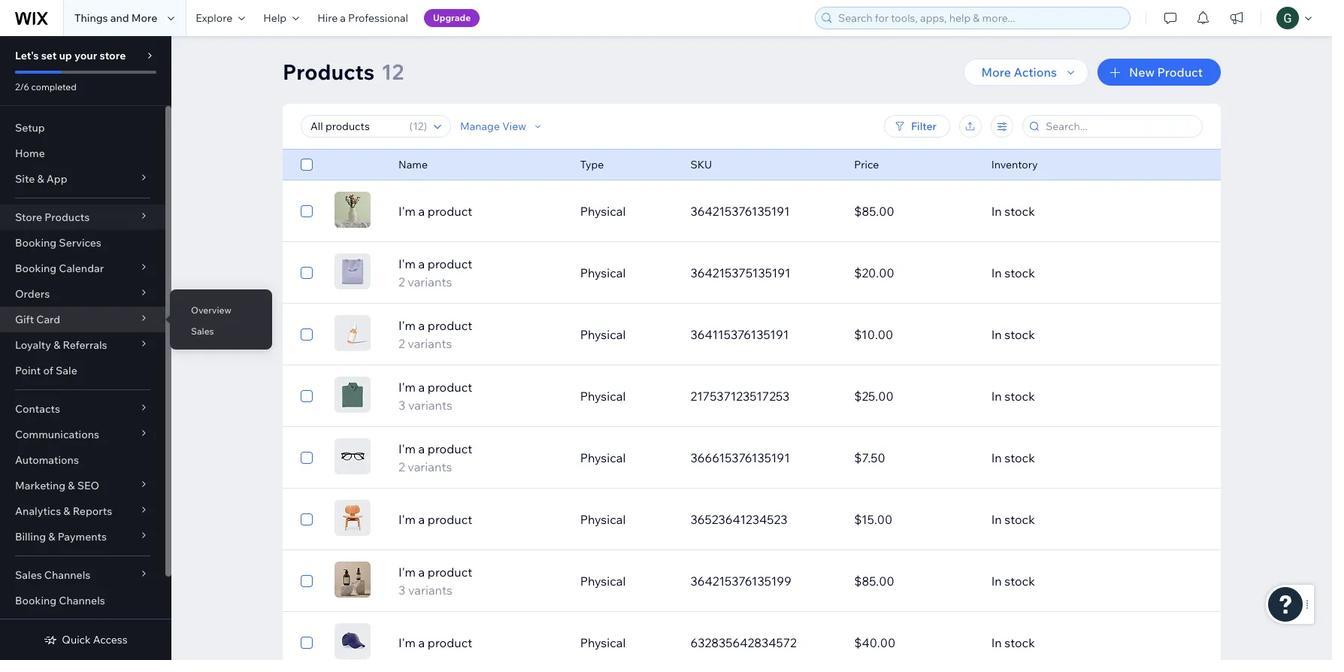 Task type: vqa. For each thing, say whether or not it's contained in the screenshot.
the left LARGE
no



Task type: locate. For each thing, give the bounding box(es) containing it.
5 physical from the top
[[580, 450, 626, 465]]

5 in from the top
[[991, 450, 1002, 465]]

loyalty
[[15, 338, 51, 352]]

1 in from the top
[[991, 204, 1002, 219]]

1 vertical spatial booking
[[15, 262, 57, 275]]

0 vertical spatial 2
[[398, 274, 405, 289]]

1 i'm a product link from the top
[[389, 202, 571, 220]]

2 in stock link from the top
[[982, 255, 1146, 291]]

in stock for 364215375135191
[[991, 265, 1035, 280]]

product
[[428, 204, 472, 219], [428, 256, 472, 271], [428, 318, 472, 333], [428, 380, 472, 395], [428, 441, 472, 456], [428, 512, 472, 527], [428, 565, 472, 580], [428, 635, 472, 650]]

new
[[1129, 65, 1155, 80]]

1 vertical spatial $85.00
[[854, 574, 894, 589]]

2 booking from the top
[[15, 262, 57, 275]]

variants for 364215375135191
[[408, 274, 452, 289]]

1 vertical spatial $85.00 link
[[845, 563, 982, 599]]

0 horizontal spatial more
[[131, 11, 157, 25]]

booking
[[15, 236, 57, 250], [15, 262, 57, 275], [15, 594, 57, 607]]

None checkbox
[[301, 156, 313, 174], [301, 202, 313, 220], [301, 326, 313, 344], [301, 387, 313, 405], [301, 510, 313, 528], [301, 156, 313, 174], [301, 202, 313, 220], [301, 326, 313, 344], [301, 387, 313, 405], [301, 510, 313, 528]]

1 in stock link from the top
[[982, 193, 1146, 229]]

1 vertical spatial i'm a product
[[398, 512, 472, 527]]

i'm a product 3 variants
[[398, 380, 472, 413], [398, 565, 472, 598]]

2 stock from the top
[[1005, 265, 1035, 280]]

sales channels button
[[0, 562, 165, 588]]

i'm a product for 632835642834572
[[398, 635, 472, 650]]

filter
[[911, 120, 937, 133]]

1 vertical spatial i'm a product link
[[389, 510, 571, 528]]

seo
[[77, 479, 99, 492]]

1 vertical spatial 12
[[413, 120, 424, 133]]

7 in from the top
[[991, 574, 1002, 589]]

0 vertical spatial $85.00
[[854, 204, 894, 219]]

7 product from the top
[[428, 565, 472, 580]]

products inside 'dropdown button'
[[45, 210, 90, 224]]

3 stock from the top
[[1005, 327, 1035, 342]]

0 vertical spatial i'm a product 2 variants
[[398, 256, 472, 289]]

booking down "sales channels"
[[15, 594, 57, 607]]

1 vertical spatial i'm a product 3 variants
[[398, 565, 472, 598]]

1 variants from the top
[[408, 274, 452, 289]]

more left actions
[[981, 65, 1011, 80]]

0 horizontal spatial products
[[45, 210, 90, 224]]

1 2 from the top
[[398, 274, 405, 289]]

7 physical from the top
[[580, 574, 626, 589]]

7 stock from the top
[[1005, 574, 1035, 589]]

2 i'm a product link from the top
[[389, 510, 571, 528]]

in for 364215375135191
[[991, 265, 1002, 280]]

i'm
[[398, 204, 416, 219], [398, 256, 416, 271], [398, 318, 416, 333], [398, 380, 416, 395], [398, 441, 416, 456], [398, 512, 416, 527], [398, 565, 416, 580], [398, 635, 416, 650]]

in for 366615376135191
[[991, 450, 1002, 465]]

3 i'm a product 2 variants from the top
[[398, 441, 472, 474]]

orders
[[15, 287, 50, 301]]

4 physical link from the top
[[571, 378, 681, 414]]

1 vertical spatial 2
[[398, 336, 405, 351]]

physical for 364115376135191
[[580, 327, 626, 342]]

$85.00
[[854, 204, 894, 219], [854, 574, 894, 589]]

stock for 217537123517253
[[1005, 389, 1035, 404]]

1 horizontal spatial more
[[981, 65, 1011, 80]]

analytics & reports button
[[0, 498, 165, 524]]

$10.00
[[854, 327, 893, 342]]

1 physical link from the top
[[571, 193, 681, 229]]

& inside dropdown button
[[63, 504, 70, 518]]

sku
[[690, 158, 712, 171]]

physical link for 632835642834572
[[571, 625, 681, 660]]

in for 36523641234523
[[991, 512, 1002, 527]]

manage
[[460, 120, 500, 133]]

2 vertical spatial i'm a product
[[398, 635, 472, 650]]

automations link
[[0, 447, 165, 473]]

more right and
[[131, 11, 157, 25]]

2 $85.00 link from the top
[[845, 563, 982, 599]]

0 vertical spatial 3
[[398, 398, 405, 413]]

help
[[263, 11, 287, 25]]

in stock for 366615376135191
[[991, 450, 1035, 465]]

$20.00 link
[[845, 255, 982, 291]]

physical
[[580, 204, 626, 219], [580, 265, 626, 280], [580, 327, 626, 342], [580, 389, 626, 404], [580, 450, 626, 465], [580, 512, 626, 527], [580, 574, 626, 589], [580, 635, 626, 650]]

$85.00 link up the "$20.00" 'link'
[[845, 193, 982, 229]]

2 product from the top
[[428, 256, 472, 271]]

sales for sales
[[191, 326, 214, 337]]

7 i'm from the top
[[398, 565, 416, 580]]

booking for booking services
[[15, 236, 57, 250]]

5 in stock from the top
[[991, 450, 1035, 465]]

3 booking from the top
[[15, 594, 57, 607]]

in stock link for 366615376135191
[[982, 440, 1146, 476]]

4 physical from the top
[[580, 389, 626, 404]]

1 horizontal spatial sales
[[191, 326, 214, 337]]

2/6
[[15, 81, 29, 92]]

2 i'm a product from the top
[[398, 512, 472, 527]]

i'm a product link for 364215376135191
[[389, 202, 571, 220]]

channels inside dropdown button
[[44, 568, 90, 582]]

booking for booking calendar
[[15, 262, 57, 275]]

overview link
[[170, 298, 272, 323]]

a
[[340, 11, 346, 25], [418, 204, 425, 219], [418, 256, 425, 271], [418, 318, 425, 333], [418, 380, 425, 395], [418, 441, 425, 456], [418, 512, 425, 527], [418, 565, 425, 580], [418, 635, 425, 650]]

8 in stock from the top
[[991, 635, 1035, 650]]

0 vertical spatial 12
[[381, 59, 404, 85]]

variants for 364215376135199
[[408, 583, 453, 598]]

& left reports at the left of the page
[[63, 504, 70, 518]]

4 variants from the top
[[408, 459, 452, 474]]

communications button
[[0, 422, 165, 447]]

6 stock from the top
[[1005, 512, 1035, 527]]

3 i'm a product from the top
[[398, 635, 472, 650]]

gift card button
[[0, 307, 165, 332]]

3 2 from the top
[[398, 459, 405, 474]]

( 12 )
[[409, 120, 427, 133]]

products up booking services
[[45, 210, 90, 224]]

physical link for 364215376135199
[[571, 563, 681, 599]]

8 stock from the top
[[1005, 635, 1035, 650]]

12 up name
[[413, 120, 424, 133]]

0 vertical spatial i'm a product 3 variants
[[398, 380, 472, 413]]

3 product from the top
[[428, 318, 472, 333]]

366615376135191
[[690, 450, 790, 465]]

2 in from the top
[[991, 265, 1002, 280]]

1 $85.00 link from the top
[[845, 193, 982, 229]]

setup
[[15, 121, 45, 135]]

$85.00 up $40.00
[[854, 574, 894, 589]]

booking inside booking calendar dropdown button
[[15, 262, 57, 275]]

7 in stock from the top
[[991, 574, 1035, 589]]

8 in stock link from the top
[[982, 625, 1146, 660]]

364115376135191 link
[[681, 316, 845, 353]]

$85.00 down price
[[854, 204, 894, 219]]

0 vertical spatial i'm a product
[[398, 204, 472, 219]]

i'm a product 3 variants for 364215376135199
[[398, 565, 472, 598]]

3 in from the top
[[991, 327, 1002, 342]]

4 in from the top
[[991, 389, 1002, 404]]

$40.00 link
[[845, 625, 982, 660]]

physical link for 36523641234523
[[571, 501, 681, 538]]

0 horizontal spatial 12
[[381, 59, 404, 85]]

channels
[[44, 568, 90, 582], [59, 594, 105, 607]]

1 vertical spatial more
[[981, 65, 1011, 80]]

4 in stock link from the top
[[982, 378, 1146, 414]]

products
[[283, 59, 375, 85], [45, 210, 90, 224]]

3 in stock from the top
[[991, 327, 1035, 342]]

2 vertical spatial booking
[[15, 594, 57, 607]]

$25.00
[[854, 389, 894, 404]]

of
[[43, 364, 53, 377]]

card
[[36, 313, 60, 326]]

8 product from the top
[[428, 635, 472, 650]]

physical for 364215376135191
[[580, 204, 626, 219]]

& left seo on the bottom of the page
[[68, 479, 75, 492]]

1 i'm a product 2 variants from the top
[[398, 256, 472, 289]]

0 vertical spatial i'm a product link
[[389, 202, 571, 220]]

6 in stock from the top
[[991, 512, 1035, 527]]

view
[[502, 120, 526, 133]]

8 physical link from the top
[[571, 625, 681, 660]]

2 i'm a product 2 variants from the top
[[398, 318, 472, 351]]

4 i'm from the top
[[398, 380, 416, 395]]

6 in from the top
[[991, 512, 1002, 527]]

2 3 from the top
[[398, 583, 405, 598]]

&
[[37, 172, 44, 186], [53, 338, 60, 352], [68, 479, 75, 492], [63, 504, 70, 518], [48, 530, 55, 544]]

8 i'm from the top
[[398, 635, 416, 650]]

$85.00 for 364215376135199
[[854, 574, 894, 589]]

3 in stock link from the top
[[982, 316, 1146, 353]]

0 vertical spatial booking
[[15, 236, 57, 250]]

2 vertical spatial i'm a product 2 variants
[[398, 441, 472, 474]]

i'm a product 3 variants for 217537123517253
[[398, 380, 472, 413]]

2 physical from the top
[[580, 265, 626, 280]]

6 in stock link from the top
[[982, 501, 1146, 538]]

sales inside sales channels dropdown button
[[15, 568, 42, 582]]

overview
[[191, 304, 231, 316]]

1 $85.00 from the top
[[854, 204, 894, 219]]

2 2 from the top
[[398, 336, 405, 351]]

setup link
[[0, 115, 165, 141]]

5 variants from the top
[[408, 583, 453, 598]]

3 variants from the top
[[408, 398, 453, 413]]

channels for booking channels
[[59, 594, 105, 607]]

booking inside booking services link
[[15, 236, 57, 250]]

store
[[15, 210, 42, 224]]

sales down overview
[[191, 326, 214, 337]]

payments
[[58, 530, 107, 544]]

booking down store
[[15, 236, 57, 250]]

physical link for 364115376135191
[[571, 316, 681, 353]]

2 for 366615376135191
[[398, 459, 405, 474]]

channels down sales channels dropdown button on the left bottom
[[59, 594, 105, 607]]

physical link for 366615376135191
[[571, 440, 681, 476]]

booking services
[[15, 236, 101, 250]]

physical for 364215375135191
[[580, 265, 626, 280]]

& right the loyalty
[[53, 338, 60, 352]]

& right billing
[[48, 530, 55, 544]]

5 stock from the top
[[1005, 450, 1035, 465]]

in stock link
[[982, 193, 1146, 229], [982, 255, 1146, 291], [982, 316, 1146, 353], [982, 378, 1146, 414], [982, 440, 1146, 476], [982, 501, 1146, 538], [982, 563, 1146, 599], [982, 625, 1146, 660]]

3 physical from the top
[[580, 327, 626, 342]]

2 physical link from the top
[[571, 255, 681, 291]]

$85.00 link up $40.00 link at the right bottom of the page
[[845, 563, 982, 599]]

7 physical link from the top
[[571, 563, 681, 599]]

home link
[[0, 141, 165, 166]]

variants for 217537123517253
[[408, 398, 453, 413]]

1 horizontal spatial 12
[[413, 120, 424, 133]]

1 3 from the top
[[398, 398, 405, 413]]

0 vertical spatial channels
[[44, 568, 90, 582]]

0 vertical spatial sales
[[191, 326, 214, 337]]

1 vertical spatial sales
[[15, 568, 42, 582]]

in stock link for 364215376135199
[[982, 563, 1146, 599]]

2
[[398, 274, 405, 289], [398, 336, 405, 351], [398, 459, 405, 474]]

hire
[[317, 11, 338, 25]]

2 $85.00 from the top
[[854, 574, 894, 589]]

site & app
[[15, 172, 67, 186]]

1 booking from the top
[[15, 236, 57, 250]]

physical for 632835642834572
[[580, 635, 626, 650]]

loyalty & referrals
[[15, 338, 107, 352]]

booking up orders
[[15, 262, 57, 275]]

1 i'm a product 3 variants from the top
[[398, 380, 472, 413]]

5 product from the top
[[428, 441, 472, 456]]

2 vertical spatial 2
[[398, 459, 405, 474]]

0 vertical spatial more
[[131, 11, 157, 25]]

364215375135191 link
[[681, 255, 845, 291]]

12
[[381, 59, 404, 85], [413, 120, 424, 133]]

1 stock from the top
[[1005, 204, 1035, 219]]

7 in stock link from the top
[[982, 563, 1146, 599]]

6 product from the top
[[428, 512, 472, 527]]

5 in stock link from the top
[[982, 440, 1146, 476]]

5 i'm from the top
[[398, 441, 416, 456]]

app
[[46, 172, 67, 186]]

6 physical from the top
[[580, 512, 626, 527]]

more actions button
[[963, 59, 1089, 86]]

access
[[93, 633, 128, 647]]

8 in from the top
[[991, 635, 1002, 650]]

366615376135191 link
[[681, 440, 845, 476]]

quick access button
[[44, 633, 128, 647]]

2 variants from the top
[[408, 336, 452, 351]]

4 product from the top
[[428, 380, 472, 395]]

help button
[[254, 0, 308, 36]]

channels up booking channels
[[44, 568, 90, 582]]

1 physical from the top
[[580, 204, 626, 219]]

4 stock from the top
[[1005, 389, 1035, 404]]

0 vertical spatial products
[[283, 59, 375, 85]]

sales link
[[170, 319, 272, 344]]

products down the hire
[[283, 59, 375, 85]]

5 physical link from the top
[[571, 440, 681, 476]]

None checkbox
[[301, 264, 313, 282], [301, 449, 313, 467], [301, 572, 313, 590], [301, 634, 313, 652], [301, 264, 313, 282], [301, 449, 313, 467], [301, 572, 313, 590], [301, 634, 313, 652]]

12 down "professional"
[[381, 59, 404, 85]]

3 i'm from the top
[[398, 318, 416, 333]]

booking inside booking channels link
[[15, 594, 57, 607]]

more
[[131, 11, 157, 25], [981, 65, 1011, 80]]

& for site
[[37, 172, 44, 186]]

type
[[580, 158, 604, 171]]

3
[[398, 398, 405, 413], [398, 583, 405, 598]]

your
[[74, 49, 97, 62]]

1 vertical spatial products
[[45, 210, 90, 224]]

1 i'm a product from the top
[[398, 204, 472, 219]]

1 vertical spatial 3
[[398, 583, 405, 598]]

0 horizontal spatial sales
[[15, 568, 42, 582]]

gift card
[[15, 313, 60, 326]]

i'm a product 2 variants for 364115376135191
[[398, 318, 472, 351]]

4 in stock from the top
[[991, 389, 1035, 404]]

6 physical link from the top
[[571, 501, 681, 538]]

in for 364215376135199
[[991, 574, 1002, 589]]

2 vertical spatial i'm a product link
[[389, 634, 571, 652]]

& for marketing
[[68, 479, 75, 492]]

3 i'm a product link from the top
[[389, 634, 571, 652]]

1 vertical spatial channels
[[59, 594, 105, 607]]

actions
[[1014, 65, 1057, 80]]

more inside 'popup button'
[[981, 65, 1011, 80]]

1 in stock from the top
[[991, 204, 1035, 219]]

8 physical from the top
[[580, 635, 626, 650]]

1 vertical spatial i'm a product 2 variants
[[398, 318, 472, 351]]

sales
[[191, 326, 214, 337], [15, 568, 42, 582]]

& right site
[[37, 172, 44, 186]]

2 i'm a product 3 variants from the top
[[398, 565, 472, 598]]

632835642834572
[[690, 635, 797, 650]]

booking channels link
[[0, 588, 165, 613]]

sales down billing
[[15, 568, 42, 582]]

3 physical link from the top
[[571, 316, 681, 353]]

contacts
[[15, 402, 60, 416]]

in stock for 364215376135199
[[991, 574, 1035, 589]]

sales for sales channels
[[15, 568, 42, 582]]

in stock
[[991, 204, 1035, 219], [991, 265, 1035, 280], [991, 327, 1035, 342], [991, 389, 1035, 404], [991, 450, 1035, 465], [991, 512, 1035, 527], [991, 574, 1035, 589], [991, 635, 1035, 650]]

6 i'm from the top
[[398, 512, 416, 527]]

2 in stock from the top
[[991, 265, 1035, 280]]

0 vertical spatial $85.00 link
[[845, 193, 982, 229]]



Task type: describe. For each thing, give the bounding box(es) containing it.
in stock link for 632835642834572
[[982, 625, 1146, 660]]

sale
[[56, 364, 77, 377]]

$7.50
[[854, 450, 885, 465]]

36523641234523
[[690, 512, 787, 527]]

things and more
[[74, 11, 157, 25]]

in stock link for 364115376135191
[[982, 316, 1146, 353]]

stock for 364215375135191
[[1005, 265, 1035, 280]]

site & app button
[[0, 166, 165, 192]]

i'm a product 2 variants for 364215375135191
[[398, 256, 472, 289]]

632835642834572 link
[[681, 625, 845, 660]]

analytics & reports
[[15, 504, 112, 518]]

variants for 364115376135191
[[408, 336, 452, 351]]

store products button
[[0, 204, 165, 230]]

in for 364115376135191
[[991, 327, 1002, 342]]

loyalty & referrals button
[[0, 332, 165, 358]]

contacts button
[[0, 396, 165, 422]]

manage view
[[460, 120, 526, 133]]

physical link for 364215376135191
[[571, 193, 681, 229]]

in stock link for 217537123517253
[[982, 378, 1146, 414]]

& for loyalty
[[53, 338, 60, 352]]

i'm a product link for 632835642834572
[[389, 634, 571, 652]]

364215375135191
[[690, 265, 791, 280]]

channels for sales channels
[[44, 568, 90, 582]]

stock for 364115376135191
[[1005, 327, 1035, 342]]

marketing & seo button
[[0, 473, 165, 498]]

3 for 364215376135199
[[398, 583, 405, 598]]

home
[[15, 147, 45, 160]]

upgrade button
[[424, 9, 480, 27]]

$85.00 for 364215376135191
[[854, 204, 894, 219]]

store
[[100, 49, 126, 62]]

217537123517253
[[690, 389, 790, 404]]

analytics
[[15, 504, 61, 518]]

2 i'm from the top
[[398, 256, 416, 271]]

$10.00 link
[[845, 316, 982, 353]]

let's
[[15, 49, 39, 62]]

in stock for 36523641234523
[[991, 512, 1035, 527]]

12 for ( 12 )
[[413, 120, 424, 133]]

calendar
[[59, 262, 104, 275]]

in stock for 364115376135191
[[991, 327, 1035, 342]]

product
[[1157, 65, 1203, 80]]

reports
[[73, 504, 112, 518]]

in stock link for 364215375135191
[[982, 255, 1146, 291]]

inventory
[[991, 158, 1038, 171]]

$25.00 link
[[845, 378, 982, 414]]

sidebar element
[[0, 36, 171, 660]]

and
[[110, 11, 129, 25]]

$85.00 link for 364215376135199
[[845, 563, 982, 599]]

& for analytics
[[63, 504, 70, 518]]

in stock for 217537123517253
[[991, 389, 1035, 404]]

stock for 364215376135199
[[1005, 574, 1035, 589]]

upgrade
[[433, 12, 471, 23]]

stock for 366615376135191
[[1005, 450, 1035, 465]]

2 for 364115376135191
[[398, 336, 405, 351]]

services
[[59, 236, 101, 250]]

217537123517253 link
[[681, 378, 845, 414]]

36523641234523 link
[[681, 501, 845, 538]]

orders button
[[0, 281, 165, 307]]

billing & payments button
[[0, 524, 165, 550]]

more actions
[[981, 65, 1057, 80]]

i'm a product for 36523641234523
[[398, 512, 472, 527]]

things
[[74, 11, 108, 25]]

in for 632835642834572
[[991, 635, 1002, 650]]

in for 217537123517253
[[991, 389, 1002, 404]]

$15.00
[[854, 512, 893, 527]]

stock for 632835642834572
[[1005, 635, 1035, 650]]

stock for 36523641234523
[[1005, 512, 1035, 527]]

(
[[409, 120, 413, 133]]

stock for 364215376135191
[[1005, 204, 1035, 219]]

12 for products 12
[[381, 59, 404, 85]]

variants for 366615376135191
[[408, 459, 452, 474]]

in for 364215376135191
[[991, 204, 1002, 219]]

store products
[[15, 210, 90, 224]]

referrals
[[63, 338, 107, 352]]

hire a professional
[[317, 11, 408, 25]]

physical for 364215376135199
[[580, 574, 626, 589]]

364215376135191
[[690, 204, 790, 219]]

i'm a product link for 36523641234523
[[389, 510, 571, 528]]

physical for 217537123517253
[[580, 389, 626, 404]]

filter button
[[884, 115, 950, 138]]

& for billing
[[48, 530, 55, 544]]

name
[[398, 158, 428, 171]]

point
[[15, 364, 41, 377]]

marketing
[[15, 479, 66, 492]]

)
[[424, 120, 427, 133]]

364215376135191 link
[[681, 193, 845, 229]]

physical for 36523641234523
[[580, 512, 626, 527]]

$20.00
[[854, 265, 894, 280]]

point of sale
[[15, 364, 77, 377]]

in stock link for 36523641234523
[[982, 501, 1146, 538]]

gift
[[15, 313, 34, 326]]

$85.00 link for 364215376135191
[[845, 193, 982, 229]]

364115376135191
[[690, 327, 789, 342]]

sales channels
[[15, 568, 90, 582]]

site
[[15, 172, 35, 186]]

1 horizontal spatial products
[[283, 59, 375, 85]]

automations
[[15, 453, 79, 467]]

i'm a product for 364215376135191
[[398, 204, 472, 219]]

2 for 364215375135191
[[398, 274, 405, 289]]

1 i'm from the top
[[398, 204, 416, 219]]

3 for 217537123517253
[[398, 398, 405, 413]]

Unsaved view field
[[306, 116, 405, 137]]

price
[[854, 158, 879, 171]]

364215376135199 link
[[681, 563, 845, 599]]

quick access
[[62, 633, 128, 647]]

set
[[41, 49, 57, 62]]

explore
[[196, 11, 233, 25]]

booking for booking channels
[[15, 594, 57, 607]]

1 product from the top
[[428, 204, 472, 219]]

physical link for 217537123517253
[[571, 378, 681, 414]]

booking calendar
[[15, 262, 104, 275]]

communications
[[15, 428, 99, 441]]

physical for 366615376135191
[[580, 450, 626, 465]]

marketing & seo
[[15, 479, 99, 492]]

in stock link for 364215376135191
[[982, 193, 1146, 229]]

booking services link
[[0, 230, 165, 256]]

products 12
[[283, 59, 404, 85]]

$7.50 link
[[845, 440, 982, 476]]

point of sale link
[[0, 358, 165, 383]]

2/6 completed
[[15, 81, 77, 92]]

physical link for 364215375135191
[[571, 255, 681, 291]]

i'm a product 2 variants for 366615376135191
[[398, 441, 472, 474]]

quick
[[62, 633, 91, 647]]

in stock for 632835642834572
[[991, 635, 1035, 650]]

hire a professional link
[[308, 0, 417, 36]]

Search... field
[[1041, 116, 1198, 137]]

manage view button
[[460, 120, 544, 133]]

364215376135199
[[690, 574, 792, 589]]

let's set up your store
[[15, 49, 126, 62]]

$15.00 link
[[845, 501, 982, 538]]

Search for tools, apps, help & more... field
[[834, 8, 1125, 29]]

completed
[[31, 81, 77, 92]]

in stock for 364215376135191
[[991, 204, 1035, 219]]



